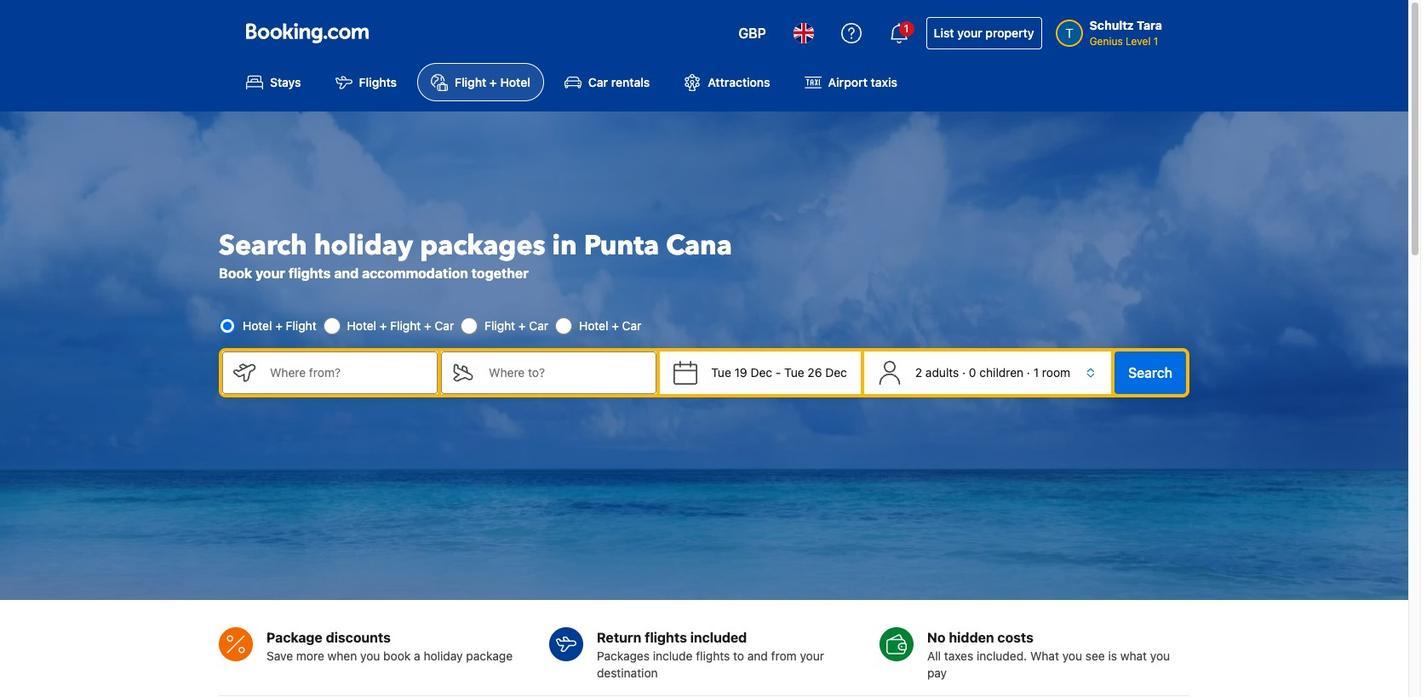 Task type: describe. For each thing, give the bounding box(es) containing it.
what
[[1121, 649, 1147, 663]]

return
[[597, 630, 642, 645]]

return flights included packages include flights to and from your destination
[[597, 630, 824, 680]]

holiday inside package discounts save more when you book a holiday package
[[424, 649, 463, 663]]

Where to? field
[[475, 352, 657, 394]]

flights
[[359, 75, 397, 90]]

save
[[267, 649, 293, 663]]

1 inside the schultz tara genius level 1
[[1154, 35, 1159, 48]]

when
[[328, 649, 357, 663]]

holiday inside search holiday packages in punta cana book your flights and accommodation together
[[314, 227, 413, 265]]

flights link
[[322, 63, 411, 102]]

no hidden costs all taxes included. what you see is what you pay
[[927, 630, 1170, 680]]

list your property link
[[926, 17, 1042, 49]]

taxes
[[944, 649, 974, 663]]

gbp
[[739, 26, 766, 41]]

costs
[[998, 630, 1034, 645]]

cana
[[666, 227, 732, 265]]

flight + hotel link
[[417, 63, 544, 102]]

2
[[915, 365, 922, 380]]

hotel + flight + car
[[347, 318, 454, 333]]

stays link
[[233, 63, 315, 102]]

property
[[986, 26, 1034, 40]]

1 inside button
[[904, 22, 909, 35]]

tue 19 dec - tue 26 dec
[[711, 365, 847, 380]]

flight + car
[[485, 318, 548, 333]]

26
[[808, 365, 822, 380]]

discounts
[[326, 630, 391, 645]]

2 you from the left
[[1063, 649, 1083, 663]]

search holiday packages in punta cana book your flights and accommodation together
[[219, 227, 732, 281]]

booking.com online hotel reservations image
[[246, 23, 369, 43]]

attractions
[[708, 75, 770, 90]]

car down accommodation
[[435, 318, 454, 333]]

more
[[296, 649, 324, 663]]

2 · from the left
[[1027, 365, 1030, 380]]

-
[[776, 365, 781, 380]]

1 tue from the left
[[711, 365, 731, 380]]

1 button
[[879, 13, 919, 54]]

from
[[771, 649, 797, 663]]

1 · from the left
[[962, 365, 966, 380]]

hotel for hotel + car
[[579, 318, 608, 333]]

1 horizontal spatial 1
[[1034, 365, 1039, 380]]

2 dec from the left
[[825, 365, 847, 380]]

19
[[735, 365, 748, 380]]

airport taxis link
[[791, 63, 911, 102]]

Where from? field
[[256, 352, 438, 394]]

3 you from the left
[[1150, 649, 1170, 663]]

room
[[1042, 365, 1071, 380]]

1 horizontal spatial flights
[[645, 630, 687, 645]]



Task type: vqa. For each thing, say whether or not it's contained in the screenshot.
Multi-
no



Task type: locate. For each thing, give the bounding box(es) containing it.
holiday right a on the bottom of the page
[[424, 649, 463, 663]]

list your property
[[934, 26, 1034, 40]]

flights up hotel + flight in the left of the page
[[289, 266, 331, 281]]

1 vertical spatial flights
[[645, 630, 687, 645]]

2 horizontal spatial 1
[[1154, 35, 1159, 48]]

schultz
[[1090, 18, 1134, 32]]

2 horizontal spatial your
[[958, 26, 983, 40]]

your right list
[[958, 26, 983, 40]]

is
[[1108, 649, 1117, 663]]

search button
[[1115, 352, 1186, 394]]

airport taxis
[[828, 75, 898, 90]]

1 vertical spatial and
[[748, 649, 768, 663]]

tue left 19
[[711, 365, 731, 380]]

2 vertical spatial your
[[800, 649, 824, 663]]

· left 0
[[962, 365, 966, 380]]

and
[[334, 266, 359, 281], [748, 649, 768, 663]]

+ for hotel + flight
[[275, 318, 283, 333]]

0 vertical spatial flights
[[289, 266, 331, 281]]

1 horizontal spatial dec
[[825, 365, 847, 380]]

and right to
[[748, 649, 768, 663]]

punta
[[584, 227, 659, 265]]

schultz tara genius level 1
[[1090, 18, 1163, 48]]

level
[[1126, 35, 1151, 48]]

destination
[[597, 666, 658, 680]]

included
[[690, 630, 747, 645]]

you inside package discounts save more when you book a holiday package
[[360, 649, 380, 663]]

1 horizontal spatial holiday
[[424, 649, 463, 663]]

to
[[733, 649, 744, 663]]

stays
[[270, 75, 301, 90]]

2 tue from the left
[[784, 365, 805, 380]]

1 left list
[[904, 22, 909, 35]]

you right what
[[1150, 649, 1170, 663]]

children
[[980, 365, 1024, 380]]

1 horizontal spatial and
[[748, 649, 768, 663]]

+ for hotel + car
[[612, 318, 619, 333]]

you left see on the bottom of the page
[[1063, 649, 1083, 663]]

0 horizontal spatial your
[[256, 266, 285, 281]]

search inside search holiday packages in punta cana book your flights and accommodation together
[[219, 227, 307, 265]]

what
[[1030, 649, 1059, 663]]

flight inside flight + hotel link
[[455, 75, 487, 90]]

you down discounts
[[360, 649, 380, 663]]

your inside return flights included packages include flights to and from your destination
[[800, 649, 824, 663]]

hidden
[[949, 630, 994, 645]]

dec right 26
[[825, 365, 847, 380]]

0 horizontal spatial flights
[[289, 266, 331, 281]]

tue right -
[[784, 365, 805, 380]]

0 horizontal spatial search
[[219, 227, 307, 265]]

package discounts save more when you book a holiday package
[[267, 630, 513, 663]]

and inside return flights included packages include flights to and from your destination
[[748, 649, 768, 663]]

pay
[[927, 666, 947, 680]]

hotel + flight
[[243, 318, 317, 333]]

package
[[466, 649, 513, 663]]

car rentals link
[[551, 63, 664, 102]]

1 horizontal spatial your
[[800, 649, 824, 663]]

list
[[934, 26, 954, 40]]

and left accommodation
[[334, 266, 359, 281]]

1 vertical spatial your
[[256, 266, 285, 281]]

included.
[[977, 649, 1027, 663]]

+ for flight + car
[[519, 318, 526, 333]]

0 horizontal spatial holiday
[[314, 227, 413, 265]]

adults
[[926, 365, 959, 380]]

hotel for hotel + flight + car
[[347, 318, 377, 333]]

attractions link
[[670, 63, 784, 102]]

+ for hotel + flight + car
[[380, 318, 387, 333]]

packages
[[597, 649, 650, 663]]

dec left -
[[751, 365, 773, 380]]

package
[[267, 630, 323, 645]]

· right children
[[1027, 365, 1030, 380]]

0 horizontal spatial 1
[[904, 22, 909, 35]]

1 horizontal spatial search
[[1129, 365, 1173, 381]]

2 adults · 0 children · 1 room
[[915, 365, 1071, 380]]

1 you from the left
[[360, 649, 380, 663]]

flight
[[455, 75, 487, 90], [286, 318, 317, 333], [390, 318, 421, 333], [485, 318, 515, 333]]

car
[[588, 75, 608, 90], [435, 318, 454, 333], [529, 318, 548, 333], [622, 318, 642, 333]]

in
[[552, 227, 577, 265]]

search for search
[[1129, 365, 1173, 381]]

flights inside search holiday packages in punta cana book your flights and accommodation together
[[289, 266, 331, 281]]

1 vertical spatial search
[[1129, 365, 1173, 381]]

hotel + car
[[579, 318, 642, 333]]

0 vertical spatial and
[[334, 266, 359, 281]]

0 vertical spatial search
[[219, 227, 307, 265]]

0 horizontal spatial you
[[360, 649, 380, 663]]

your
[[958, 26, 983, 40], [256, 266, 285, 281], [800, 649, 824, 663]]

gbp button
[[729, 13, 776, 54]]

+ for flight + hotel
[[490, 75, 497, 90]]

packages
[[420, 227, 546, 265]]

2 horizontal spatial flights
[[696, 649, 730, 663]]

1 horizontal spatial you
[[1063, 649, 1083, 663]]

1 down tara
[[1154, 35, 1159, 48]]

1 vertical spatial holiday
[[424, 649, 463, 663]]

book
[[219, 266, 252, 281]]

you
[[360, 649, 380, 663], [1063, 649, 1083, 663], [1150, 649, 1170, 663]]

0 horizontal spatial tue
[[711, 365, 731, 380]]

your inside search holiday packages in punta cana book your flights and accommodation together
[[256, 266, 285, 281]]

flights down included
[[696, 649, 730, 663]]

car left rentals
[[588, 75, 608, 90]]

genius
[[1090, 35, 1123, 48]]

taxis
[[871, 75, 898, 90]]

search inside button
[[1129, 365, 1173, 381]]

your right book
[[256, 266, 285, 281]]

1 horizontal spatial tue
[[784, 365, 805, 380]]

search
[[219, 227, 307, 265], [1129, 365, 1173, 381]]

hotel for hotel + flight
[[243, 318, 272, 333]]

accommodation
[[362, 266, 468, 281]]

search for search holiday packages in punta cana book your flights and accommodation together
[[219, 227, 307, 265]]

tara
[[1137, 18, 1163, 32]]

0 vertical spatial your
[[958, 26, 983, 40]]

dec
[[751, 365, 773, 380], [825, 365, 847, 380]]

flights
[[289, 266, 331, 281], [645, 630, 687, 645], [696, 649, 730, 663]]

see
[[1086, 649, 1105, 663]]

1 left room
[[1034, 365, 1039, 380]]

and inside search holiday packages in punta cana book your flights and accommodation together
[[334, 266, 359, 281]]

your right from
[[800, 649, 824, 663]]

hotel
[[500, 75, 530, 90], [243, 318, 272, 333], [347, 318, 377, 333], [579, 318, 608, 333]]

0 vertical spatial holiday
[[314, 227, 413, 265]]

2 vertical spatial flights
[[696, 649, 730, 663]]

flight + hotel
[[455, 75, 530, 90]]

0 horizontal spatial and
[[334, 266, 359, 281]]

car rentals
[[588, 75, 650, 90]]

holiday
[[314, 227, 413, 265], [424, 649, 463, 663]]

0 horizontal spatial dec
[[751, 365, 773, 380]]

book
[[383, 649, 411, 663]]

car down punta
[[622, 318, 642, 333]]

all
[[927, 649, 941, 663]]

tue
[[711, 365, 731, 380], [784, 365, 805, 380]]

no
[[927, 630, 946, 645]]

1
[[904, 22, 909, 35], [1154, 35, 1159, 48], [1034, 365, 1039, 380]]

0
[[969, 365, 977, 380]]

airport
[[828, 75, 868, 90]]

a
[[414, 649, 420, 663]]

flights up include
[[645, 630, 687, 645]]

1 horizontal spatial ·
[[1027, 365, 1030, 380]]

rentals
[[611, 75, 650, 90]]

1 dec from the left
[[751, 365, 773, 380]]

0 horizontal spatial ·
[[962, 365, 966, 380]]

together
[[472, 266, 529, 281]]

·
[[962, 365, 966, 380], [1027, 365, 1030, 380]]

include
[[653, 649, 693, 663]]

holiday up accommodation
[[314, 227, 413, 265]]

+
[[490, 75, 497, 90], [275, 318, 283, 333], [380, 318, 387, 333], [424, 318, 432, 333], [519, 318, 526, 333], [612, 318, 619, 333]]

2 horizontal spatial you
[[1150, 649, 1170, 663]]

car up where to? field
[[529, 318, 548, 333]]



